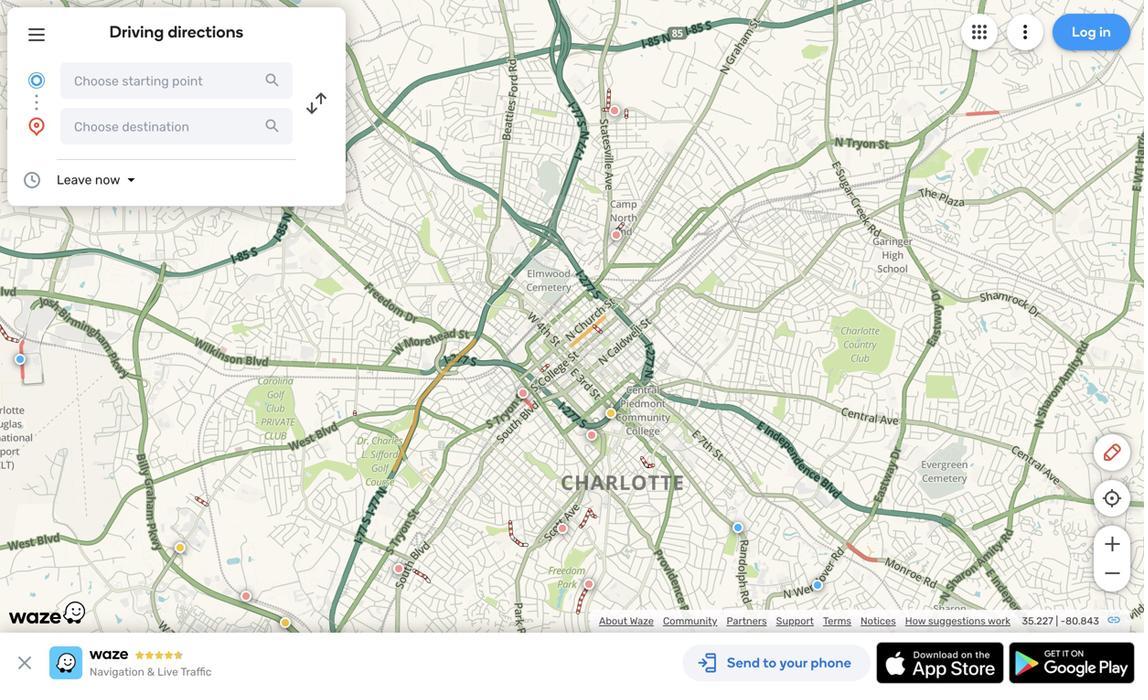 Task type: vqa. For each thing, say whether or not it's contained in the screenshot.
40.578
no



Task type: locate. For each thing, give the bounding box(es) containing it.
about waze link
[[599, 615, 654, 628]]

leave now
[[57, 172, 120, 188]]

current location image
[[26, 70, 48, 92]]

road closed image
[[557, 523, 568, 534], [584, 579, 595, 590], [241, 591, 252, 602]]

directions
[[168, 22, 244, 42]]

Choose destination text field
[[60, 108, 293, 145]]

0 vertical spatial road closed image
[[557, 523, 568, 534]]

work
[[988, 615, 1011, 628]]

x image
[[14, 652, 36, 674]]

live
[[157, 666, 178, 679]]

0 horizontal spatial police image
[[15, 354, 26, 365]]

1 horizontal spatial hazard image
[[280, 618, 291, 629]]

0 horizontal spatial hazard image
[[175, 543, 186, 554]]

terms
[[823, 615, 852, 628]]

road closed image
[[609, 105, 620, 116], [611, 230, 622, 241], [518, 388, 529, 399], [587, 430, 597, 441], [393, 564, 404, 575]]

support
[[776, 615, 814, 628]]

driving
[[109, 22, 164, 42]]

about
[[599, 615, 628, 628]]

link image
[[1107, 613, 1122, 628]]

location image
[[26, 115, 48, 137]]

&
[[147, 666, 155, 679]]

police image
[[15, 354, 26, 365], [813, 580, 824, 591]]

support link
[[776, 615, 814, 628]]

driving directions
[[109, 22, 244, 42]]

community
[[663, 615, 718, 628]]

suggestions
[[929, 615, 986, 628]]

zoom in image
[[1101, 533, 1124, 555]]

1 horizontal spatial police image
[[813, 580, 824, 591]]

0 vertical spatial police image
[[15, 354, 26, 365]]

2 horizontal spatial road closed image
[[584, 579, 595, 590]]

2 vertical spatial road closed image
[[241, 591, 252, 602]]

clock image
[[21, 169, 43, 191]]

notices
[[861, 615, 896, 628]]

hazard image
[[175, 543, 186, 554], [280, 618, 291, 629]]

terms link
[[823, 615, 852, 628]]

partners link
[[727, 615, 767, 628]]

how suggestions work link
[[906, 615, 1011, 628]]

0 horizontal spatial road closed image
[[241, 591, 252, 602]]

pencil image
[[1102, 442, 1124, 464]]



Task type: describe. For each thing, give the bounding box(es) containing it.
35.227 | -80.843
[[1022, 615, 1100, 628]]

police image
[[733, 522, 744, 533]]

notices link
[[861, 615, 896, 628]]

hazard image
[[606, 408, 617, 419]]

how
[[906, 615, 926, 628]]

Choose starting point text field
[[60, 62, 293, 99]]

now
[[95, 172, 120, 188]]

35.227
[[1022, 615, 1054, 628]]

zoom out image
[[1101, 563, 1124, 585]]

leave
[[57, 172, 92, 188]]

about waze community partners support terms notices how suggestions work
[[599, 615, 1011, 628]]

-
[[1061, 615, 1066, 628]]

navigation
[[90, 666, 144, 679]]

1 vertical spatial road closed image
[[584, 579, 595, 590]]

1 horizontal spatial road closed image
[[557, 523, 568, 534]]

navigation & live traffic
[[90, 666, 212, 679]]

partners
[[727, 615, 767, 628]]

0 vertical spatial hazard image
[[175, 543, 186, 554]]

waze
[[630, 615, 654, 628]]

1 vertical spatial police image
[[813, 580, 824, 591]]

|
[[1056, 615, 1059, 628]]

community link
[[663, 615, 718, 628]]

80.843
[[1066, 615, 1100, 628]]

traffic
[[181, 666, 212, 679]]

1 vertical spatial hazard image
[[280, 618, 291, 629]]



